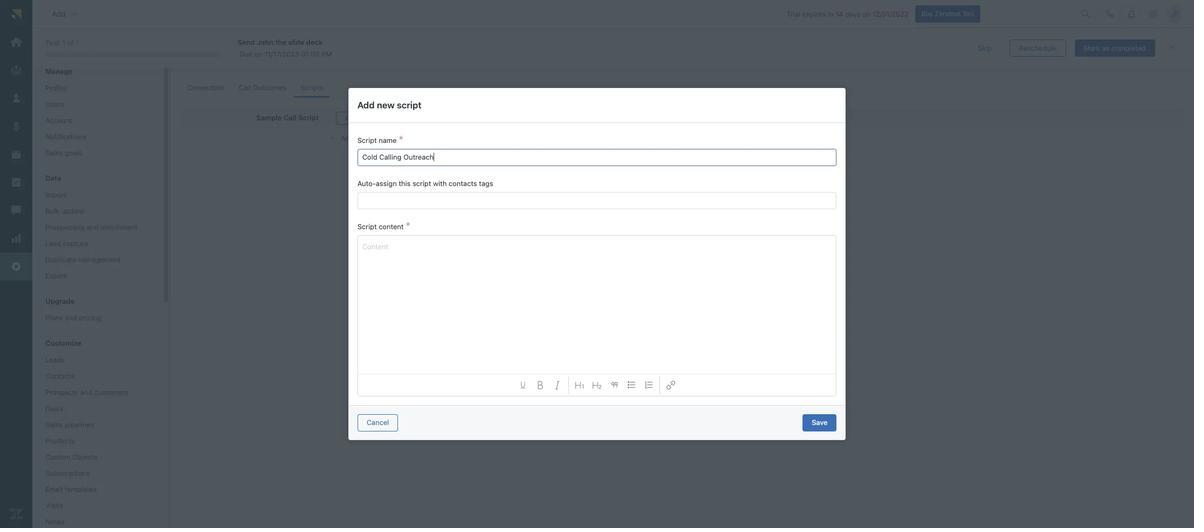 Task type: vqa. For each thing, say whether or not it's contained in the screenshot.
update
yes



Task type: locate. For each thing, give the bounding box(es) containing it.
about
[[355, 58, 373, 67]]

content
[[379, 222, 404, 231]]

0 horizontal spatial call
[[181, 58, 193, 67]]

skip
[[978, 43, 992, 52]]

2 vertical spatial add
[[341, 134, 354, 142]]

script right this
[[413, 179, 431, 188]]

data
[[45, 174, 61, 182]]

call
[[181, 58, 193, 67], [239, 83, 251, 92], [284, 113, 297, 122]]

0 vertical spatial script
[[298, 113, 319, 122]]

task
[[45, 38, 60, 47]]

bulk
[[45, 207, 59, 215]]

import link
[[41, 188, 153, 202]]

leads
[[45, 355, 65, 364]]

1 vertical spatial sales
[[45, 420, 63, 429]]

0 vertical spatial contacts
[[245, 58, 273, 67]]

1 horizontal spatial on
[[863, 9, 871, 18]]

1 right of
[[76, 38, 79, 47]]

slide
[[288, 38, 304, 46]]

2 vertical spatial call
[[284, 113, 297, 122]]

sales inside the sales pipelines link
[[45, 420, 63, 429]]

1 vertical spatial on
[[254, 50, 263, 58]]

call left "outcomes"
[[239, 83, 251, 92]]

1 left of
[[62, 38, 65, 47]]

add left 'call'
[[341, 134, 354, 142]]

management
[[78, 255, 121, 264]]

subscriptions link
[[41, 466, 153, 480]]

2 horizontal spatial call
[[284, 113, 297, 122]]

import
[[45, 190, 67, 199]]

sales left goals
[[45, 148, 63, 157]]

profile
[[45, 84, 66, 92]]

call right the "sample"
[[284, 113, 297, 122]]

sell
[[963, 9, 974, 18]]

contacts right with
[[449, 179, 477, 188]]

0 vertical spatial call
[[181, 58, 193, 67]]

customize
[[45, 339, 81, 347]]

the
[[275, 38, 286, 46]]

script up content
[[357, 222, 377, 231]]

and down 'contacts' link
[[80, 388, 92, 396]]

notes link
[[41, 515, 153, 528]]

learn
[[334, 58, 353, 67]]

chevron down image
[[70, 9, 79, 18]]

due
[[239, 50, 253, 58]]

1 horizontal spatial add
[[341, 134, 354, 142]]

and for pricing
[[65, 313, 77, 322]]

sample
[[256, 113, 282, 122]]

and for customers
[[80, 388, 92, 396]]

script down the scripts link
[[298, 113, 319, 122]]

scripts
[[300, 83, 323, 92]]

underline image
[[520, 382, 527, 389]]

sales
[[45, 148, 63, 157], [45, 420, 63, 429]]

call
[[356, 134, 367, 142]]

duplicate management link
[[41, 252, 153, 267]]

on right due
[[254, 50, 263, 58]]

1 horizontal spatial 1
[[76, 38, 79, 47]]

duplicate management
[[45, 255, 121, 264]]

send john the slide deck link
[[238, 37, 949, 47]]

0 vertical spatial sales
[[45, 148, 63, 157]]

call left your
[[181, 58, 193, 67]]

1 vertical spatial add
[[357, 100, 375, 110]]

and up "leads"
[[215, 41, 236, 55]]

call inside voice and text call your leads and contacts directly from sell. learn about
[[181, 58, 193, 67]]

export
[[45, 271, 67, 280]]

john
[[257, 38, 273, 46]]

2 horizontal spatial add
[[357, 100, 375, 110]]

enrichment
[[101, 223, 138, 231]]

from
[[301, 58, 317, 67]]

cancel image
[[1168, 44, 1177, 52]]

lead capture
[[45, 239, 88, 248]]

0 vertical spatial on
[[863, 9, 871, 18]]

script for script name
[[357, 136, 377, 145]]

script left name
[[357, 136, 377, 145]]

1 horizontal spatial contacts
[[449, 179, 477, 188]]

sales goals link
[[41, 146, 153, 160]]

notifications link
[[41, 129, 153, 144]]

1 vertical spatial contacts
[[449, 179, 477, 188]]

None text field
[[363, 240, 832, 251]]

trial
[[787, 9, 801, 18]]

duplicate
[[45, 255, 76, 264]]

export link
[[41, 269, 153, 283]]

account link
[[41, 113, 153, 127]]

tags
[[479, 179, 493, 188]]

and inside prospecting and enrichment link
[[87, 223, 99, 231]]

on right days
[[863, 9, 871, 18]]

1 vertical spatial script
[[369, 134, 388, 142]]

2 vertical spatial script
[[357, 222, 377, 231]]

script inside add call script button
[[369, 134, 388, 142]]

sales for sales pipelines
[[45, 420, 63, 429]]

call outcomes link
[[232, 78, 293, 98]]

contacts down due
[[245, 58, 273, 67]]

connection link
[[181, 78, 231, 98]]

expires
[[803, 9, 826, 18]]

2 1 from the left
[[76, 38, 79, 47]]

0 horizontal spatial contacts
[[245, 58, 273, 67]]

content
[[362, 242, 388, 251]]

contacts
[[245, 58, 273, 67], [449, 179, 477, 188]]

and right plans
[[65, 313, 77, 322]]

save button
[[803, 414, 837, 431]]

auto-assign this script with contacts tags
[[357, 179, 493, 188]]

script right new at the top left of the page
[[397, 100, 422, 110]]

prospecting and enrichment
[[45, 223, 138, 231]]

sales inside sales goals link
[[45, 148, 63, 157]]

1 vertical spatial script
[[357, 136, 377, 145]]

reschedule button
[[1010, 39, 1066, 57]]

calls image
[[1106, 9, 1114, 18]]

prospects and customers link
[[41, 385, 153, 399]]

quote image
[[610, 381, 619, 389]]

users
[[45, 100, 64, 108]]

0 vertical spatial add
[[52, 9, 66, 18]]

voice and text call your leads and contacts directly from sell. learn about
[[181, 41, 375, 67]]

update
[[61, 207, 84, 215]]

plans and pricing link
[[41, 311, 153, 325]]

script right 'call'
[[369, 134, 388, 142]]

add left "chevron down" image
[[52, 9, 66, 18]]

goals
[[65, 148, 82, 157]]

buy zendesk sell
[[922, 9, 974, 18]]

custom objects
[[45, 453, 98, 461]]

0 vertical spatial script
[[397, 100, 422, 110]]

edit button
[[336, 111, 365, 124]]

0 horizontal spatial add
[[52, 9, 66, 18]]

2 sales from the top
[[45, 420, 63, 429]]

and
[[215, 41, 236, 55], [231, 58, 243, 67], [87, 223, 99, 231], [65, 313, 77, 322], [80, 388, 92, 396]]

sales down deals
[[45, 420, 63, 429]]

assign
[[376, 179, 397, 188]]

visits
[[45, 501, 63, 510]]

and inside prospects and customers link
[[80, 388, 92, 396]]

heading2 image
[[593, 381, 601, 389]]

pm
[[321, 50, 332, 58]]

0 horizontal spatial on
[[254, 50, 263, 58]]

auto-
[[357, 179, 376, 188]]

1 sales from the top
[[45, 148, 63, 157]]

add
[[52, 9, 66, 18], [357, 100, 375, 110], [341, 134, 354, 142]]

and for enrichment
[[87, 223, 99, 231]]

link image
[[667, 381, 675, 389]]

your
[[195, 58, 209, 67]]

and inside plans and pricing link
[[65, 313, 77, 322]]

0 horizontal spatial 1
[[62, 38, 65, 47]]

pipelines
[[65, 420, 94, 429]]

task 1 of 1
[[45, 38, 79, 47]]

bell image
[[1127, 9, 1136, 18]]

None field
[[61, 41, 146, 50], [360, 193, 834, 209], [61, 41, 146, 50], [360, 193, 834, 209]]

deck
[[306, 38, 323, 46]]

1 vertical spatial call
[[239, 83, 251, 92]]

add left new at the top left of the page
[[357, 100, 375, 110]]

and down bulk update link
[[87, 223, 99, 231]]

1 horizontal spatial call
[[239, 83, 251, 92]]



Task type: describe. For each thing, give the bounding box(es) containing it.
connection
[[187, 83, 225, 92]]

objects
[[72, 453, 98, 461]]

cancel button
[[357, 414, 398, 431]]

add for add call script
[[341, 134, 354, 142]]

outcomes
[[253, 83, 286, 92]]

profile link
[[41, 81, 153, 95]]

search image
[[1082, 9, 1090, 18]]

asterisk image
[[399, 136, 403, 145]]

lead
[[45, 239, 61, 248]]

01:00
[[301, 50, 320, 58]]

save
[[812, 418, 828, 427]]

contacts
[[45, 372, 75, 380]]

directly
[[275, 58, 299, 67]]

contacts inside voice and text call your leads and contacts directly from sell. learn about
[[245, 58, 273, 67]]

italic image
[[553, 381, 562, 389]]

send
[[238, 38, 255, 46]]

notifications
[[45, 132, 87, 141]]

text
[[238, 41, 262, 55]]

templates
[[65, 485, 97, 494]]

visits link
[[41, 498, 153, 513]]

prospects
[[45, 388, 78, 396]]

deals link
[[41, 401, 153, 415]]

manage
[[45, 67, 72, 76]]

skip button
[[969, 39, 1001, 57]]

this
[[399, 179, 411, 188]]

add call script
[[341, 134, 388, 142]]

leads link
[[41, 353, 153, 367]]

and down due
[[231, 58, 243, 67]]

upgrade
[[45, 297, 75, 305]]

send john the slide deck due on 11/17/2023 01:00 pm
[[238, 38, 332, 58]]

add button
[[43, 3, 87, 25]]

mark as completed
[[1084, 43, 1146, 52]]

Script name field
[[362, 149, 832, 166]]

plans and pricing
[[45, 313, 101, 322]]

on inside the send john the slide deck due on 11/17/2023 01:00 pm
[[254, 50, 263, 58]]

sample call script
[[256, 113, 319, 122]]

sales pipelines link
[[41, 418, 153, 432]]

cancel
[[367, 418, 389, 427]]

11/17/2023
[[265, 50, 299, 58]]

heading1 image
[[576, 381, 584, 389]]

add call script button
[[319, 130, 397, 147]]

add for add new script
[[357, 100, 375, 110]]

buy
[[922, 9, 933, 18]]

script for add call script
[[369, 134, 388, 142]]

products link
[[41, 434, 153, 448]]

bulk update link
[[41, 204, 153, 218]]

deals
[[45, 404, 64, 413]]

sales pipelines
[[45, 420, 94, 429]]

add image
[[328, 134, 337, 142]]

email
[[45, 485, 63, 494]]

bold image
[[536, 381, 545, 389]]

of
[[67, 38, 74, 47]]

1 1 from the left
[[62, 38, 65, 47]]

name
[[379, 136, 397, 145]]

add for add
[[52, 9, 66, 18]]

scripts link
[[294, 78, 330, 98]]

email templates
[[45, 485, 97, 494]]

zendesk image
[[9, 507, 23, 521]]

14
[[836, 9, 843, 18]]

mark as completed button
[[1075, 39, 1155, 57]]

script for add new script
[[397, 100, 422, 110]]

buy zendesk sell button
[[915, 5, 981, 22]]

list number image
[[645, 381, 653, 389]]

script content
[[357, 222, 404, 231]]

days
[[845, 9, 861, 18]]

asterisk image
[[406, 222, 410, 231]]

and for text
[[215, 41, 236, 55]]

voice
[[181, 41, 212, 55]]

with
[[433, 179, 447, 188]]

bullet list image
[[627, 381, 636, 389]]

pricing
[[79, 313, 101, 322]]

notes
[[45, 517, 65, 526]]

jp
[[1170, 9, 1179, 18]]

contacts link
[[41, 369, 153, 383]]

account
[[45, 116, 72, 125]]

mark
[[1084, 43, 1100, 52]]

2 vertical spatial script
[[413, 179, 431, 188]]

bulk update
[[45, 207, 84, 215]]

users link
[[41, 97, 153, 111]]

prospecting and enrichment link
[[41, 220, 153, 234]]

sell.
[[318, 58, 332, 67]]

zendesk products image
[[1150, 10, 1157, 18]]

call outcomes
[[239, 83, 286, 92]]

leads
[[211, 58, 229, 67]]

prospects and customers
[[45, 388, 129, 396]]

edit
[[345, 114, 356, 121]]

sales for sales goals
[[45, 148, 63, 157]]

add new script
[[357, 100, 422, 110]]

sales goals
[[45, 148, 82, 157]]

lead capture link
[[41, 236, 153, 250]]

reschedule
[[1019, 43, 1057, 52]]

script name
[[357, 136, 397, 145]]

script for script content
[[357, 222, 377, 231]]



